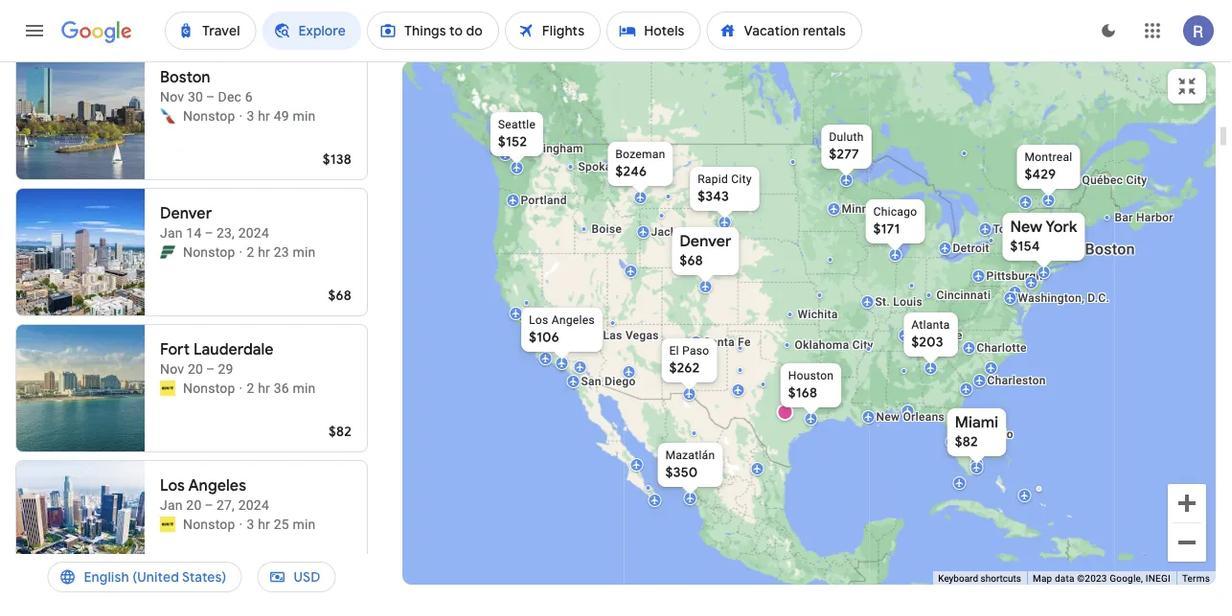 Task type: describe. For each thing, give the bounding box(es) containing it.
2 for denver
[[247, 244, 255, 260]]

$168
[[789, 384, 818, 402]]

hr for boston
[[258, 108, 270, 124]]

hr for denver
[[258, 244, 270, 260]]

cincinnati
[[937, 289, 992, 302]]

$350
[[666, 464, 698, 481]]

25
[[274, 516, 289, 532]]

oklahoma
[[795, 338, 850, 352]]

spokane
[[579, 160, 625, 174]]

min for los angeles
[[293, 516, 316, 532]]

charleston
[[988, 374, 1047, 387]]

$246
[[616, 163, 647, 180]]

$262
[[670, 360, 700, 377]]

boston for boston nov 30 – dec 6
[[160, 68, 211, 87]]

québec
[[1083, 174, 1124, 187]]

loading results progress bar
[[0, 61, 1232, 65]]

jan inside denver jan 14 – 23, 2024
[[160, 225, 183, 241]]

mazatlán
[[666, 449, 716, 462]]

seattle $152
[[498, 118, 536, 151]]

angeles for los angeles $106
[[552, 314, 595, 327]]

québec city
[[1083, 174, 1148, 187]]

toronto
[[994, 222, 1035, 236]]

$68 inside denver $68
[[680, 252, 704, 269]]

nov inside fort lauderdale nov 20 – 29
[[160, 361, 184, 377]]

san diego
[[581, 375, 636, 388]]

map
[[1033, 573, 1053, 584]]

detroit
[[953, 242, 990, 255]]

rapid
[[698, 173, 729, 186]]

fe
[[738, 336, 751, 349]]

orleans
[[904, 410, 945, 424]]

los for los angeles jan 20 – 27, 2024
[[160, 476, 185, 496]]

montreal $429
[[1025, 151, 1073, 183]]

denver $68
[[680, 232, 732, 269]]

171 US dollars text field
[[874, 221, 901, 238]]

$429
[[1025, 166, 1057, 183]]

20 – 27,
[[186, 497, 235, 513]]

fort lauderdale nov 20 – 29
[[160, 340, 274, 377]]

los angeles jan 20 – 27, 2024
[[160, 476, 269, 513]]

bozeman
[[616, 148, 666, 161]]

english (united states)
[[84, 569, 227, 586]]

3 for boston
[[247, 108, 255, 124]]

oklahoma city
[[795, 338, 874, 352]]

santa fe
[[704, 336, 751, 349]]

3 hr 49 min
[[247, 108, 316, 124]]

49
[[274, 108, 289, 124]]

new orleans
[[877, 410, 945, 424]]

277 US dollars text field
[[830, 146, 860, 163]]

nonstop for jan
[[183, 244, 235, 260]]

harbor
[[1137, 211, 1174, 224]]

paso
[[683, 344, 710, 358]]

wichita
[[798, 308, 839, 321]]

lauderdale
[[194, 340, 274, 360]]

20 – 29
[[188, 361, 234, 377]]

english (united states) button
[[47, 554, 242, 600]]

d.c.
[[1088, 291, 1110, 305]]

bar
[[1115, 211, 1134, 224]]

chicago
[[874, 205, 918, 219]]

2024 inside denver jan 14 – 23, 2024
[[238, 225, 269, 241]]

 image for denver
[[239, 243, 243, 262]]

map region
[[379, 23, 1232, 600]]

82 US dollars text field
[[956, 433, 979, 451]]

el paso $262
[[670, 344, 710, 377]]

charlotte
[[977, 341, 1027, 355]]

2 hr 36 min
[[247, 380, 316, 396]]

 image for fort lauderdale
[[239, 379, 243, 398]]

343 US dollars text field
[[698, 188, 730, 205]]

denver for denver $68
[[680, 232, 732, 251]]

jan inside los angeles jan 20 – 27, 2024
[[160, 497, 183, 513]]

angeles for los angeles jan 20 – 27, 2024
[[188, 476, 246, 496]]

3 hr 25 min
[[247, 516, 316, 532]]

denver for denver jan 14 – 23, 2024
[[160, 204, 212, 223]]

usd button
[[257, 554, 336, 600]]

3 for los angeles
[[247, 516, 255, 532]]

$277
[[830, 146, 860, 163]]

view smaller map image
[[1176, 75, 1199, 98]]

san for san diego
[[581, 375, 602, 388]]

nonstop for lauderdale
[[183, 380, 235, 396]]

boise
[[592, 222, 622, 236]]

23
[[274, 244, 289, 260]]

pittsburgh
[[987, 269, 1043, 283]]

min for boston
[[293, 108, 316, 124]]

atlanta $203
[[912, 318, 951, 351]]

$106 inside los angeles $106
[[529, 329, 560, 346]]

duluth $277
[[830, 130, 864, 163]]

change appearance image
[[1086, 8, 1132, 54]]

0 horizontal spatial $106
[[321, 559, 352, 576]]

los angeles $106
[[529, 314, 595, 346]]

vegas
[[626, 329, 659, 342]]

denver jan 14 – 23, 2024
[[160, 204, 269, 241]]

154 US dollars text field
[[1011, 238, 1041, 255]]

diego
[[605, 375, 636, 388]]

montreal
[[1025, 151, 1073, 164]]

miami $82
[[956, 413, 999, 451]]

data
[[1056, 573, 1075, 584]]

washington, d.c.
[[1019, 291, 1110, 305]]

terms
[[1183, 573, 1211, 584]]

las
[[604, 329, 623, 342]]

246 US dollars text field
[[616, 163, 647, 180]]

city for oklahoma city
[[853, 338, 874, 352]]

orlando
[[972, 428, 1014, 441]]



Task type: vqa. For each thing, say whether or not it's contained in the screenshot.


Task type: locate. For each thing, give the bounding box(es) containing it.
new left the orleans
[[877, 410, 901, 424]]

hr
[[258, 108, 270, 124], [258, 244, 270, 260], [258, 380, 270, 396], [258, 516, 270, 532]]

 image for boston
[[239, 106, 243, 126]]

1 horizontal spatial angeles
[[552, 314, 595, 327]]

denver up 14 – 23,
[[160, 204, 212, 223]]

min for fort lauderdale
[[293, 380, 316, 396]]

boston inside map region
[[1086, 240, 1136, 258]]

2 horizontal spatial city
[[1127, 174, 1148, 187]]

nov down fort
[[160, 361, 184, 377]]

2 nov from the top
[[160, 361, 184, 377]]

$152
[[498, 133, 527, 151]]

houston $168
[[789, 369, 834, 402]]

0 horizontal spatial $68
[[328, 287, 352, 304]]

4 hr from the top
[[258, 516, 270, 532]]

1 vertical spatial denver
[[680, 232, 732, 251]]

0 vertical spatial 3
[[247, 108, 255, 124]]

bozeman $246
[[616, 148, 666, 180]]

denver
[[160, 204, 212, 223], [680, 232, 732, 251]]

terms link
[[1183, 573, 1211, 584]]

 image
[[239, 106, 243, 126], [239, 515, 243, 534]]

1 horizontal spatial $82
[[956, 433, 979, 451]]

angeles
[[552, 314, 595, 327], [188, 476, 246, 496]]

min right 23
[[293, 244, 316, 260]]

0 vertical spatial  image
[[239, 243, 243, 262]]

0 vertical spatial  image
[[239, 106, 243, 126]]

hr left 25
[[258, 516, 270, 532]]

city
[[732, 173, 752, 186], [1127, 174, 1148, 187], [853, 338, 874, 352]]

hr left 36
[[258, 380, 270, 396]]

1 vertical spatial $68
[[328, 287, 352, 304]]

1 horizontal spatial denver
[[680, 232, 732, 251]]

santa
[[704, 336, 735, 349]]

1 horizontal spatial $68
[[680, 252, 704, 269]]

$138
[[323, 151, 352, 168]]

city inside rapid city $343
[[732, 173, 752, 186]]

boston down bar
[[1086, 240, 1136, 258]]

city right québec on the top right
[[1127, 174, 1148, 187]]

1 horizontal spatial boston
[[1086, 240, 1136, 258]]

152 US dollars text field
[[498, 133, 527, 151]]

fort
[[160, 340, 190, 360]]

4 min from the top
[[293, 516, 316, 532]]

 image
[[239, 243, 243, 262], [239, 379, 243, 398]]

$154
[[1011, 238, 1041, 255]]

$106 down the san francisco
[[529, 329, 560, 346]]

map data ©2023 google, inegi
[[1033, 573, 1171, 584]]

los inside los angeles jan 20 – 27, 2024
[[160, 476, 185, 496]]

262 US dollars text field
[[670, 360, 700, 377]]

2 min from the top
[[293, 244, 316, 260]]

washington,
[[1019, 291, 1085, 305]]

nov
[[160, 89, 184, 105], [160, 361, 184, 377]]

nov inside 'boston nov 30 – dec 6'
[[160, 89, 184, 105]]

2 hr from the top
[[258, 244, 270, 260]]

2 3 from the top
[[247, 516, 255, 532]]

0 vertical spatial san
[[524, 307, 544, 320]]

 image down denver jan 14 – 23, 2024 in the top left of the page
[[239, 243, 243, 262]]

 image down the 30 – dec
[[239, 106, 243, 126]]

68 US dollars text field
[[328, 287, 352, 304]]

inegi
[[1146, 573, 1171, 584]]

angeles up 20 – 27, in the bottom of the page
[[188, 476, 246, 496]]

2 2024 from the top
[[238, 497, 269, 513]]

1 vertical spatial los
[[160, 476, 185, 496]]

1 2024 from the top
[[238, 225, 269, 241]]

seattle
[[498, 118, 536, 131]]

denver inside denver jan 14 – 23, 2024
[[160, 204, 212, 223]]

min right 49
[[293, 108, 316, 124]]

$82 inside the miami $82
[[956, 433, 979, 451]]

angeles inside los angeles $106
[[552, 314, 595, 327]]

los up spirit image
[[160, 476, 185, 496]]

minneapolis
[[842, 202, 908, 216]]

0 horizontal spatial san
[[524, 307, 544, 320]]

portland
[[521, 194, 567, 207]]

1 2 from the top
[[247, 244, 255, 260]]

0 vertical spatial jan
[[160, 225, 183, 241]]

denver inside map region
[[680, 232, 732, 251]]

chicago $171
[[874, 205, 918, 238]]

boston inside 'boston nov 30 – dec 6'
[[160, 68, 211, 87]]

0 vertical spatial 2024
[[238, 225, 269, 241]]

miami
[[956, 413, 999, 432]]

14 – 23,
[[186, 225, 235, 241]]

usd
[[294, 569, 321, 586]]

0 vertical spatial angeles
[[552, 314, 595, 327]]

0 vertical spatial $68
[[680, 252, 704, 269]]

 image for los angeles
[[239, 515, 243, 534]]

1 hr from the top
[[258, 108, 270, 124]]

$106
[[529, 329, 560, 346], [321, 559, 352, 576]]

68 US dollars text field
[[680, 252, 704, 269]]

1 vertical spatial new
[[877, 410, 901, 424]]

san left the diego
[[581, 375, 602, 388]]

2
[[247, 244, 255, 260], [247, 380, 255, 396]]

city for rapid city $343
[[732, 173, 752, 186]]

1 vertical spatial $106
[[321, 559, 352, 576]]

3 nonstop from the top
[[183, 380, 235, 396]]

san francisco
[[524, 307, 600, 320]]

1 nov from the top
[[160, 89, 184, 105]]

0 horizontal spatial new
[[877, 410, 901, 424]]

429 US dollars text field
[[1025, 166, 1057, 183]]

2  image from the top
[[239, 515, 243, 534]]

jan
[[160, 225, 183, 241], [160, 497, 183, 513]]

1 horizontal spatial city
[[853, 338, 874, 352]]

1 vertical spatial angeles
[[188, 476, 246, 496]]

3 down 6
[[247, 108, 255, 124]]

hr for los angeles
[[258, 516, 270, 532]]

0 vertical spatial new
[[1011, 217, 1043, 237]]

1 vertical spatial boston
[[1086, 240, 1136, 258]]

106 US dollars text field
[[321, 559, 352, 576]]

2 nonstop from the top
[[183, 244, 235, 260]]

keyboard shortcuts
[[939, 573, 1022, 584]]

4 nonstop from the top
[[183, 516, 235, 532]]

denver up $68 text field
[[680, 232, 732, 251]]

min right 36
[[293, 380, 316, 396]]

(united
[[132, 569, 179, 586]]

nonstop down 20 – 29
[[183, 380, 235, 396]]

rapid city $343
[[698, 173, 752, 205]]

0 horizontal spatial city
[[732, 173, 752, 186]]

2 left 23
[[247, 244, 255, 260]]

city right rapid at top right
[[732, 173, 752, 186]]

0 horizontal spatial angeles
[[188, 476, 246, 496]]

$203
[[912, 334, 944, 351]]

0 vertical spatial $106
[[529, 329, 560, 346]]

los for los angeles $106
[[529, 314, 549, 327]]

atlanta
[[912, 318, 951, 332]]

2 left 36
[[247, 380, 255, 396]]

city for québec city
[[1127, 174, 1148, 187]]

 image down los angeles jan 20 – 27, 2024
[[239, 515, 243, 534]]

nonstop for nov
[[183, 108, 235, 124]]

bar harbor
[[1115, 211, 1174, 224]]

3 hr from the top
[[258, 380, 270, 396]]

dallas
[[804, 374, 837, 387]]

1 3 from the top
[[247, 108, 255, 124]]

2024 up 3 hr 25 min
[[238, 497, 269, 513]]

203 US dollars text field
[[912, 334, 944, 351]]

1 horizontal spatial $106
[[529, 329, 560, 346]]

states)
[[182, 569, 227, 586]]

1 vertical spatial 3
[[247, 516, 255, 532]]

american image
[[160, 108, 175, 124]]

$106 right usd
[[321, 559, 352, 576]]

 image down fort lauderdale nov 20 – 29
[[239, 379, 243, 398]]

el
[[670, 344, 680, 358]]

spirit image
[[160, 381, 175, 396]]

0 horizontal spatial boston
[[160, 68, 211, 87]]

duluth
[[830, 130, 864, 144]]

nonstop down the 30 – dec
[[183, 108, 235, 124]]

hr left 49
[[258, 108, 270, 124]]

©2023
[[1078, 573, 1108, 584]]

angeles up 106 us dollars text box
[[552, 314, 595, 327]]

mazatlán $350
[[666, 449, 716, 481]]

st.
[[876, 295, 891, 309]]

frontier image
[[160, 244, 175, 260]]

1 horizontal spatial los
[[529, 314, 549, 327]]

3 left 25
[[247, 516, 255, 532]]

1 min from the top
[[293, 108, 316, 124]]

30 – dec
[[188, 89, 242, 105]]

0 horizontal spatial denver
[[160, 204, 212, 223]]

0 vertical spatial los
[[529, 314, 549, 327]]

english
[[84, 569, 129, 586]]

0 vertical spatial nov
[[160, 89, 184, 105]]

nonstop down 14 – 23,
[[183, 244, 235, 260]]

$171
[[874, 221, 901, 238]]

new
[[1011, 217, 1043, 237], [877, 410, 901, 424]]

36
[[274, 380, 289, 396]]

1 vertical spatial jan
[[160, 497, 183, 513]]

1 vertical spatial  image
[[239, 379, 243, 398]]

2 hr 23 min
[[247, 244, 316, 260]]

los up 106 us dollars text box
[[529, 314, 549, 327]]

1 nonstop from the top
[[183, 108, 235, 124]]

las vegas
[[604, 329, 659, 342]]

boston for boston
[[1086, 240, 1136, 258]]

2 2 from the top
[[247, 380, 255, 396]]

los inside los angeles $106
[[529, 314, 549, 327]]

boston up the 30 – dec
[[160, 68, 211, 87]]

new york $154
[[1011, 217, 1078, 255]]

nashville
[[913, 329, 963, 342]]

2 for fort lauderdale
[[247, 380, 255, 396]]

jackson
[[651, 225, 697, 239]]

1 jan from the top
[[160, 225, 183, 241]]

boston
[[160, 68, 211, 87], [1086, 240, 1136, 258]]

1 vertical spatial nov
[[160, 361, 184, 377]]

san up 106 us dollars text box
[[524, 307, 544, 320]]

0 vertical spatial denver
[[160, 204, 212, 223]]

main menu image
[[23, 19, 46, 42]]

0 horizontal spatial $82
[[329, 423, 352, 440]]

3 min from the top
[[293, 380, 316, 396]]

new for orleans
[[877, 410, 901, 424]]

1 horizontal spatial san
[[581, 375, 602, 388]]

1 vertical spatial san
[[581, 375, 602, 388]]

angeles inside los angeles jan 20 – 27, 2024
[[188, 476, 246, 496]]

6
[[245, 89, 253, 105]]

nonstop down 20 – 27, in the bottom of the page
[[183, 516, 235, 532]]

168 US dollars text field
[[789, 384, 818, 402]]

san for san francisco
[[524, 307, 544, 320]]

louis
[[894, 295, 923, 309]]

2024 inside los angeles jan 20 – 27, 2024
[[238, 497, 269, 513]]

new up $154 text field
[[1011, 217, 1043, 237]]

st. louis
[[876, 295, 923, 309]]

2  image from the top
[[239, 379, 243, 398]]

city right oklahoma
[[853, 338, 874, 352]]

new inside new york $154
[[1011, 217, 1043, 237]]

jan up frontier image
[[160, 225, 183, 241]]

1  image from the top
[[239, 243, 243, 262]]

nov up american icon
[[160, 89, 184, 105]]

nonstop for angeles
[[183, 516, 235, 532]]

hr left 23
[[258, 244, 270, 260]]

new for york
[[1011, 217, 1043, 237]]

bellingham
[[523, 142, 584, 155]]

keyboard
[[939, 573, 979, 584]]

3
[[247, 108, 255, 124], [247, 516, 255, 532]]

spirit image
[[160, 517, 175, 532]]

1  image from the top
[[239, 106, 243, 126]]

1 vertical spatial  image
[[239, 515, 243, 534]]

0 vertical spatial boston
[[160, 68, 211, 87]]

york
[[1046, 217, 1078, 237]]

2024 up 2 hr 23 min in the top of the page
[[238, 225, 269, 241]]

nonstop
[[183, 108, 235, 124], [183, 244, 235, 260], [183, 380, 235, 396], [183, 516, 235, 532]]

0 vertical spatial 2
[[247, 244, 255, 260]]

min for denver
[[293, 244, 316, 260]]

jan up spirit image
[[160, 497, 183, 513]]

138 US dollars text field
[[323, 151, 352, 168]]

francisco
[[548, 307, 600, 320]]

82 US dollars text field
[[329, 423, 352, 440]]

1 horizontal spatial new
[[1011, 217, 1043, 237]]

106 US dollars text field
[[529, 329, 560, 346]]

min right 25
[[293, 516, 316, 532]]

shortcuts
[[981, 573, 1022, 584]]

2 jan from the top
[[160, 497, 183, 513]]

google,
[[1110, 573, 1144, 584]]

0 horizontal spatial los
[[160, 476, 185, 496]]

1 vertical spatial 2
[[247, 380, 255, 396]]

350 US dollars text field
[[666, 464, 698, 481]]

hr for fort lauderdale
[[258, 380, 270, 396]]

1 vertical spatial 2024
[[238, 497, 269, 513]]



